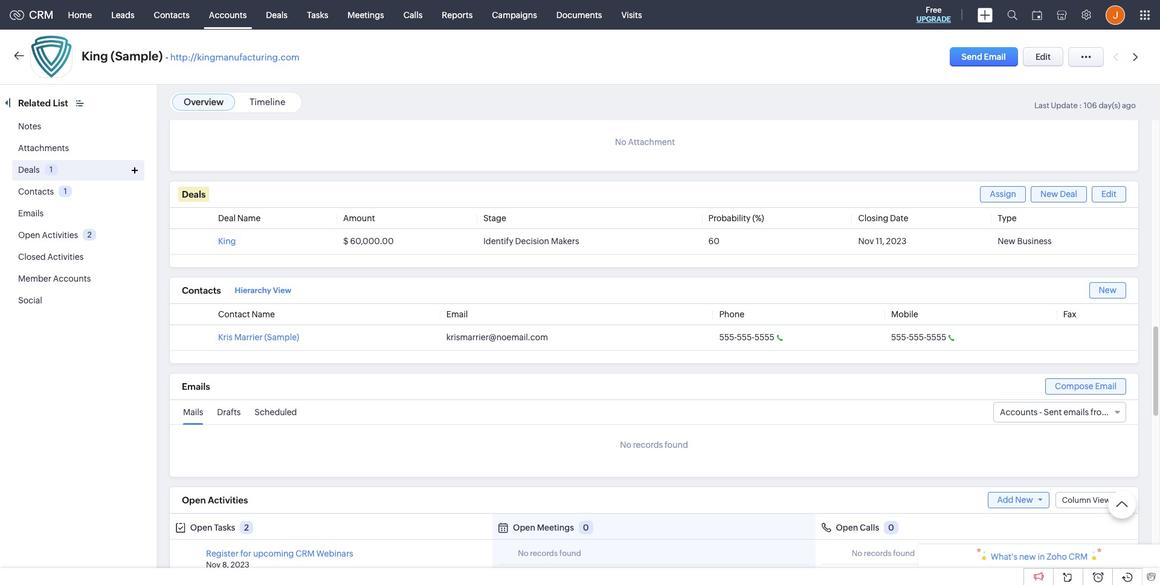 Task type: vqa. For each thing, say whether or not it's contained in the screenshot.
Column View on the bottom right
yes



Task type: describe. For each thing, give the bounding box(es) containing it.
accounts for accounts - sent emails from crm
[[1000, 407, 1038, 417]]

business
[[1017, 236, 1052, 246]]

1 555-555-5555 from the left
[[720, 332, 775, 342]]

related
[[18, 98, 51, 108]]

attachments
[[18, 143, 69, 153]]

identify
[[483, 236, 514, 246]]

0 horizontal spatial contacts link
[[18, 187, 54, 196]]

what's new in zoho crm
[[991, 552, 1088, 562]]

notes
[[18, 121, 41, 131]]

106
[[1084, 101, 1097, 110]]

decision
[[515, 236, 549, 246]]

found for open calls
[[893, 549, 915, 558]]

timeline link
[[250, 97, 286, 107]]

emails
[[1064, 407, 1089, 417]]

found for open meetings
[[560, 549, 581, 558]]

email link
[[447, 309, 468, 319]]

closed
[[18, 252, 46, 262]]

0 vertical spatial 2023
[[886, 236, 907, 246]]

stage link
[[483, 213, 506, 223]]

0 horizontal spatial tasks
[[214, 523, 235, 533]]

contact
[[218, 309, 250, 319]]

attachments link
[[18, 143, 69, 153]]

assign link
[[981, 186, 1026, 202]]

mobile
[[892, 309, 919, 319]]

hierarchy view
[[235, 286, 291, 295]]

1 vertical spatial deal
[[218, 213, 236, 223]]

register for upcoming crm webinars link
[[206, 549, 353, 558]]

name for deals
[[237, 213, 261, 223]]

accounts - sent emails from crm
[[1000, 407, 1131, 417]]

kris
[[218, 332, 233, 342]]

http://kingmanufacturing.com
[[170, 52, 300, 62]]

new link
[[1089, 282, 1127, 299]]

open meetings
[[513, 523, 574, 533]]

register
[[206, 549, 239, 558]]

2 vertical spatial activities
[[208, 495, 248, 505]]

kris marrier (sample) link
[[218, 332, 299, 342]]

1 horizontal spatial deal
[[1060, 189, 1078, 199]]

member accounts link
[[18, 274, 91, 283]]

records for open meetings
[[530, 549, 558, 558]]

next record image
[[1133, 53, 1141, 61]]

0 horizontal spatial deals link
[[18, 165, 40, 175]]

king for king (sample) - http://kingmanufacturing.com
[[82, 49, 108, 63]]

attachment
[[628, 137, 675, 147]]

mobile link
[[892, 309, 919, 319]]

open tasks
[[190, 523, 235, 533]]

reports link
[[432, 0, 483, 29]]

deal name link
[[218, 213, 261, 223]]

overview
[[184, 97, 224, 107]]

open calls
[[836, 523, 880, 533]]

visits
[[622, 10, 642, 20]]

crm right logo
[[29, 8, 54, 21]]

send
[[962, 52, 983, 62]]

upgrade
[[917, 15, 951, 24]]

new
[[1020, 552, 1036, 562]]

closing date link
[[859, 213, 909, 223]]

http://kingmanufacturing.com link
[[170, 52, 300, 62]]

2 vertical spatial deals
[[182, 189, 206, 200]]

0 for calls
[[888, 523, 894, 533]]

1 horizontal spatial nov
[[859, 236, 874, 246]]

Column View field
[[1056, 492, 1127, 508]]

free
[[926, 5, 942, 15]]

1 horizontal spatial calls
[[860, 523, 880, 533]]

leads
[[111, 10, 135, 20]]

activities for open activities link
[[42, 230, 78, 240]]

for
[[240, 549, 251, 558]]

sent
[[1044, 407, 1062, 417]]

what's
[[991, 552, 1018, 562]]

1 for deals
[[50, 165, 53, 174]]

campaigns
[[492, 10, 537, 20]]

makers
[[551, 236, 579, 246]]

0 vertical spatial contacts
[[154, 10, 190, 20]]

open activities link
[[18, 230, 78, 240]]

register for upcoming crm webinars nov 8, 2023
[[206, 549, 353, 569]]

phone
[[720, 309, 745, 319]]

send email button
[[950, 47, 1018, 66]]

2 vertical spatial contacts
[[182, 286, 221, 296]]

compose
[[1055, 381, 1094, 391]]

column
[[1062, 496, 1092, 505]]

king (sample) - http://kingmanufacturing.com
[[82, 49, 300, 63]]

phone link
[[720, 309, 745, 319]]

crm right from
[[1111, 407, 1131, 417]]

2 5555 from the left
[[927, 332, 947, 342]]

king link
[[218, 236, 236, 246]]

notes link
[[18, 121, 41, 131]]

(%)
[[753, 213, 764, 223]]

member accounts
[[18, 274, 91, 283]]

last update : 106 day(s) ago
[[1035, 101, 1136, 110]]

day(s)
[[1099, 101, 1121, 110]]

1 vertical spatial email
[[447, 309, 468, 319]]

1 horizontal spatial -
[[1040, 407, 1042, 417]]

1 vertical spatial 2
[[244, 523, 249, 533]]

free upgrade
[[917, 5, 951, 24]]

marrier
[[234, 332, 263, 342]]

compose email
[[1055, 381, 1117, 391]]

edit link
[[1092, 186, 1127, 202]]

crm inside what's new in zoho crm link
[[1069, 552, 1088, 562]]

0 horizontal spatial open activities
[[18, 230, 78, 240]]

new deal
[[1041, 189, 1078, 199]]

reports
[[442, 10, 473, 20]]

amount
[[343, 213, 375, 223]]

$
[[343, 236, 349, 246]]

1 horizontal spatial no records found
[[620, 440, 688, 450]]

nov inside register for upcoming crm webinars nov 8, 2023
[[206, 560, 221, 569]]

11,
[[876, 236, 885, 246]]

0 vertical spatial contacts link
[[144, 0, 199, 29]]

1 vertical spatial contacts
[[18, 187, 54, 196]]

zoho
[[1047, 552, 1067, 562]]

calendar image
[[1032, 10, 1043, 20]]

member
[[18, 274, 51, 283]]



Task type: locate. For each thing, give the bounding box(es) containing it.
1 vertical spatial view
[[1093, 496, 1111, 505]]

2 horizontal spatial accounts
[[1000, 407, 1038, 417]]

5555
[[755, 332, 775, 342], [927, 332, 947, 342]]

0 vertical spatial tasks
[[307, 10, 328, 20]]

ago
[[1122, 101, 1136, 110]]

2023 down for
[[231, 560, 249, 569]]

profile image
[[1106, 5, 1125, 24]]

crm left webinars at left
[[296, 549, 315, 558]]

1 vertical spatial contacts link
[[18, 187, 54, 196]]

0 for meetings
[[583, 523, 589, 533]]

contact name
[[218, 309, 275, 319]]

new for new deal
[[1041, 189, 1059, 199]]

1 5555 from the left
[[755, 332, 775, 342]]

0 horizontal spatial 2
[[87, 230, 92, 239]]

0 vertical spatial open activities
[[18, 230, 78, 240]]

email up from
[[1095, 381, 1117, 391]]

2 horizontal spatial found
[[893, 549, 915, 558]]

0 horizontal spatial accounts
[[53, 274, 91, 283]]

(sample) right the marrier
[[264, 332, 299, 342]]

1 horizontal spatial deals
[[182, 189, 206, 200]]

related list
[[18, 98, 70, 108]]

view inside field
[[1093, 496, 1111, 505]]

1 vertical spatial emails
[[182, 382, 210, 392]]

crm
[[29, 8, 54, 21], [1111, 407, 1131, 417], [296, 549, 315, 558], [1069, 552, 1088, 562]]

deals
[[266, 10, 288, 20], [18, 165, 40, 175], [182, 189, 206, 200]]

accounts inside "link"
[[209, 10, 247, 20]]

assign
[[990, 189, 1017, 199]]

0 horizontal spatial no records found
[[518, 549, 581, 558]]

0 vertical spatial (sample)
[[111, 49, 163, 63]]

3 555- from the left
[[892, 332, 909, 342]]

1 horizontal spatial view
[[1093, 496, 1111, 505]]

view inside "link"
[[273, 286, 291, 295]]

0 horizontal spatial 555-555-5555
[[720, 332, 775, 342]]

2 555-555-5555 from the left
[[892, 332, 947, 342]]

deal up king link
[[218, 213, 236, 223]]

2 0 from the left
[[888, 523, 894, 533]]

0 vertical spatial accounts
[[209, 10, 247, 20]]

deals link
[[256, 0, 297, 29], [18, 165, 40, 175]]

contacts link up king (sample) - http://kingmanufacturing.com
[[144, 0, 199, 29]]

contacts up emails link
[[18, 187, 54, 196]]

555-
[[720, 332, 737, 342], [737, 332, 755, 342], [892, 332, 909, 342], [909, 332, 927, 342]]

open activities up open tasks
[[182, 495, 248, 505]]

$ 60,000.00
[[343, 236, 394, 246]]

email right send
[[984, 52, 1006, 62]]

1 vertical spatial deals link
[[18, 165, 40, 175]]

edit inside edit button
[[1036, 52, 1051, 62]]

(sample)
[[111, 49, 163, 63], [264, 332, 299, 342]]

1 555- from the left
[[720, 332, 737, 342]]

nov left 8,
[[206, 560, 221, 569]]

records for open calls
[[864, 549, 892, 558]]

documents link
[[547, 0, 612, 29]]

in
[[1038, 552, 1045, 562]]

contacts link up emails link
[[18, 187, 54, 196]]

deals link up http://kingmanufacturing.com
[[256, 0, 297, 29]]

activities up open tasks
[[208, 495, 248, 505]]

1 vertical spatial deals
[[18, 165, 40, 175]]

1 up open activities link
[[64, 187, 67, 196]]

type
[[998, 213, 1017, 223]]

1 0 from the left
[[583, 523, 589, 533]]

contacts link
[[144, 0, 199, 29], [18, 187, 54, 196]]

0 vertical spatial name
[[237, 213, 261, 223]]

1 horizontal spatial 0
[[888, 523, 894, 533]]

0 vertical spatial edit
[[1036, 52, 1051, 62]]

0 vertical spatial 2
[[87, 230, 92, 239]]

1 vertical spatial king
[[218, 236, 236, 246]]

search element
[[1000, 0, 1025, 30]]

closing date
[[859, 213, 909, 223]]

accounts down closed activities link
[[53, 274, 91, 283]]

contacts up contact at the bottom of page
[[182, 286, 221, 296]]

open activities up closed activities
[[18, 230, 78, 240]]

visits link
[[612, 0, 652, 29]]

accounts link
[[199, 0, 256, 29]]

0 right open calls at the right of page
[[888, 523, 894, 533]]

fax link
[[1064, 309, 1077, 319]]

no records found for open calls
[[852, 549, 915, 558]]

name
[[237, 213, 261, 223], [252, 309, 275, 319]]

documents
[[557, 10, 602, 20]]

no records found for open meetings
[[518, 549, 581, 558]]

fax
[[1064, 309, 1077, 319]]

0 vertical spatial -
[[166, 52, 168, 62]]

1 vertical spatial calls
[[860, 523, 880, 533]]

0 horizontal spatial 1
[[50, 165, 53, 174]]

1 horizontal spatial 555-555-5555
[[892, 332, 947, 342]]

0 vertical spatial deal
[[1060, 189, 1078, 199]]

0
[[583, 523, 589, 533], [888, 523, 894, 533]]

1 vertical spatial (sample)
[[264, 332, 299, 342]]

logo image
[[10, 10, 24, 20]]

view for hierarchy view
[[273, 286, 291, 295]]

probability
[[709, 213, 751, 223]]

0 vertical spatial view
[[273, 286, 291, 295]]

0 horizontal spatial nov
[[206, 560, 221, 569]]

stage
[[483, 213, 506, 223]]

0 horizontal spatial view
[[273, 286, 291, 295]]

2 up for
[[244, 523, 249, 533]]

leads link
[[102, 0, 144, 29]]

1 horizontal spatial edit
[[1102, 189, 1117, 199]]

drafts
[[217, 407, 241, 417]]

555-555-5555 down mobile
[[892, 332, 947, 342]]

column view
[[1062, 496, 1111, 505]]

what's new in zoho crm link
[[919, 545, 1161, 568]]

0 vertical spatial deals
[[266, 10, 288, 20]]

tasks inside "link"
[[307, 10, 328, 20]]

1 horizontal spatial emails
[[182, 382, 210, 392]]

0 horizontal spatial 2023
[[231, 560, 249, 569]]

accounts for accounts
[[209, 10, 247, 20]]

identify decision makers
[[483, 236, 579, 246]]

0 vertical spatial king
[[82, 49, 108, 63]]

closed activities
[[18, 252, 84, 262]]

tasks
[[307, 10, 328, 20], [214, 523, 235, 533]]

deal left edit link
[[1060, 189, 1078, 199]]

:
[[1080, 101, 1082, 110]]

1 horizontal spatial 2
[[244, 523, 249, 533]]

calls inside calls "link"
[[404, 10, 423, 20]]

closed activities link
[[18, 252, 84, 262]]

contact name link
[[218, 309, 275, 319]]

new for new business
[[998, 236, 1016, 246]]

0 horizontal spatial 0
[[583, 523, 589, 533]]

edit right new deal
[[1102, 189, 1117, 199]]

edit button
[[1023, 47, 1064, 66]]

no
[[615, 137, 627, 147], [620, 440, 632, 450], [518, 549, 529, 558], [852, 549, 863, 558]]

0 horizontal spatial records
[[530, 549, 558, 558]]

emails link
[[18, 209, 44, 218]]

home
[[68, 10, 92, 20]]

send email
[[962, 52, 1006, 62]]

scheduled
[[255, 407, 297, 417]]

email
[[984, 52, 1006, 62], [447, 309, 468, 319], [1095, 381, 1117, 391]]

1 vertical spatial activities
[[47, 252, 84, 262]]

1 vertical spatial meetings
[[537, 523, 574, 533]]

crm link
[[10, 8, 54, 21]]

view for column view
[[1093, 496, 1111, 505]]

1 vertical spatial accounts
[[53, 274, 91, 283]]

social link
[[18, 296, 42, 305]]

activities up closed activities
[[42, 230, 78, 240]]

1 vertical spatial open activities
[[182, 495, 248, 505]]

last
[[1035, 101, 1050, 110]]

1 horizontal spatial accounts
[[209, 10, 247, 20]]

king for king
[[218, 236, 236, 246]]

probability (%)
[[709, 213, 764, 223]]

edit down calendar image
[[1036, 52, 1051, 62]]

hierarchy
[[235, 286, 271, 295]]

closing
[[859, 213, 889, 223]]

view right 'column'
[[1093, 496, 1111, 505]]

records
[[633, 440, 663, 450], [530, 549, 558, 558], [864, 549, 892, 558]]

home link
[[58, 0, 102, 29]]

1 horizontal spatial meetings
[[537, 523, 574, 533]]

555-555-5555 down phone
[[720, 332, 775, 342]]

2023 right "11,"
[[886, 236, 907, 246]]

new for new
[[1099, 285, 1117, 295]]

1
[[50, 165, 53, 174], [64, 187, 67, 196]]

email up 'krismarrier@noemail.com'
[[447, 309, 468, 319]]

0 horizontal spatial emails
[[18, 209, 44, 218]]

0 horizontal spatial deal
[[218, 213, 236, 223]]

edit inside edit link
[[1102, 189, 1117, 199]]

accounts up http://kingmanufacturing.com link
[[209, 10, 247, 20]]

1 horizontal spatial 1
[[64, 187, 67, 196]]

email inside button
[[984, 52, 1006, 62]]

1 horizontal spatial tasks
[[307, 10, 328, 20]]

2 horizontal spatial email
[[1095, 381, 1117, 391]]

1 vertical spatial tasks
[[214, 523, 235, 533]]

0 horizontal spatial deals
[[18, 165, 40, 175]]

previous record image
[[1113, 53, 1119, 61]]

1 horizontal spatial 2023
[[886, 236, 907, 246]]

0 horizontal spatial (sample)
[[111, 49, 163, 63]]

activities up member accounts
[[47, 252, 84, 262]]

0 vertical spatial emails
[[18, 209, 44, 218]]

0 vertical spatial activities
[[42, 230, 78, 240]]

create menu element
[[971, 0, 1000, 29]]

1 horizontal spatial 5555
[[927, 332, 947, 342]]

search image
[[1008, 10, 1018, 20]]

1 horizontal spatial email
[[984, 52, 1006, 62]]

2 horizontal spatial deals
[[266, 10, 288, 20]]

accounts left the sent
[[1000, 407, 1038, 417]]

0 vertical spatial nov
[[859, 236, 874, 246]]

1 horizontal spatial king
[[218, 236, 236, 246]]

new deal link
[[1031, 186, 1087, 202]]

(sample) down leads link
[[111, 49, 163, 63]]

0 horizontal spatial -
[[166, 52, 168, 62]]

activities for closed activities link
[[47, 252, 84, 262]]

tasks left meetings link
[[307, 10, 328, 20]]

0 right open meetings
[[583, 523, 589, 533]]

emails up open activities link
[[18, 209, 44, 218]]

4 555- from the left
[[909, 332, 927, 342]]

webinars
[[316, 549, 353, 558]]

add
[[998, 495, 1014, 505]]

2 right open activities link
[[87, 230, 92, 239]]

type link
[[998, 213, 1017, 223]]

2 horizontal spatial no records found
[[852, 549, 915, 558]]

email for compose email
[[1095, 381, 1117, 391]]

-
[[166, 52, 168, 62], [1040, 407, 1042, 417]]

list
[[53, 98, 68, 108]]

no attachment
[[615, 137, 675, 147]]

0 vertical spatial calls
[[404, 10, 423, 20]]

king down home
[[82, 49, 108, 63]]

1 horizontal spatial (sample)
[[264, 332, 299, 342]]

overview link
[[184, 97, 224, 107]]

create menu image
[[978, 8, 993, 22]]

campaigns link
[[483, 0, 547, 29]]

date
[[890, 213, 909, 223]]

2 555- from the left
[[737, 332, 755, 342]]

open activities
[[18, 230, 78, 240], [182, 495, 248, 505]]

1 vertical spatial nov
[[206, 560, 221, 569]]

0 horizontal spatial meetings
[[348, 10, 384, 20]]

1 vertical spatial name
[[252, 309, 275, 319]]

email for send email
[[984, 52, 1006, 62]]

2023 inside register for upcoming crm webinars nov 8, 2023
[[231, 560, 249, 569]]

new business
[[998, 236, 1052, 246]]

name for contacts
[[252, 309, 275, 319]]

1 vertical spatial -
[[1040, 407, 1042, 417]]

deals link down the attachments link
[[18, 165, 40, 175]]

2 vertical spatial accounts
[[1000, 407, 1038, 417]]

crm right zoho
[[1069, 552, 1088, 562]]

1 horizontal spatial open activities
[[182, 495, 248, 505]]

deal name
[[218, 213, 261, 223]]

0 vertical spatial deals link
[[256, 0, 297, 29]]

contacts
[[154, 10, 190, 20], [18, 187, 54, 196], [182, 286, 221, 296]]

calls link
[[394, 0, 432, 29]]

tasks up register
[[214, 523, 235, 533]]

1 vertical spatial edit
[[1102, 189, 1117, 199]]

1 horizontal spatial contacts link
[[144, 0, 199, 29]]

profile element
[[1099, 0, 1133, 29]]

crm inside register for upcoming crm webinars nov 8, 2023
[[296, 549, 315, 558]]

1 horizontal spatial records
[[633, 440, 663, 450]]

1 horizontal spatial found
[[665, 440, 688, 450]]

hierarchy view link
[[235, 283, 291, 298]]

2 horizontal spatial records
[[864, 549, 892, 558]]

0 horizontal spatial 5555
[[755, 332, 775, 342]]

1 for contacts
[[64, 187, 67, 196]]

contacts up king (sample) - http://kingmanufacturing.com
[[154, 10, 190, 20]]

2 vertical spatial email
[[1095, 381, 1117, 391]]

probability (%) link
[[709, 213, 764, 223]]

1 horizontal spatial deals link
[[256, 0, 297, 29]]

found
[[665, 440, 688, 450], [560, 549, 581, 558], [893, 549, 915, 558]]

0 vertical spatial 1
[[50, 165, 53, 174]]

timeline
[[250, 97, 286, 107]]

king down 'deal name' "link"
[[218, 236, 236, 246]]

emails up mails
[[182, 382, 210, 392]]

- inside king (sample) - http://kingmanufacturing.com
[[166, 52, 168, 62]]

accounts
[[209, 10, 247, 20], [53, 274, 91, 283], [1000, 407, 1038, 417]]

0 vertical spatial meetings
[[348, 10, 384, 20]]

2
[[87, 230, 92, 239], [244, 523, 249, 533]]

1 down the attachments link
[[50, 165, 53, 174]]

view right hierarchy
[[273, 286, 291, 295]]

0 horizontal spatial king
[[82, 49, 108, 63]]

nov left "11,"
[[859, 236, 874, 246]]

0 horizontal spatial calls
[[404, 10, 423, 20]]

60
[[709, 236, 720, 246]]



